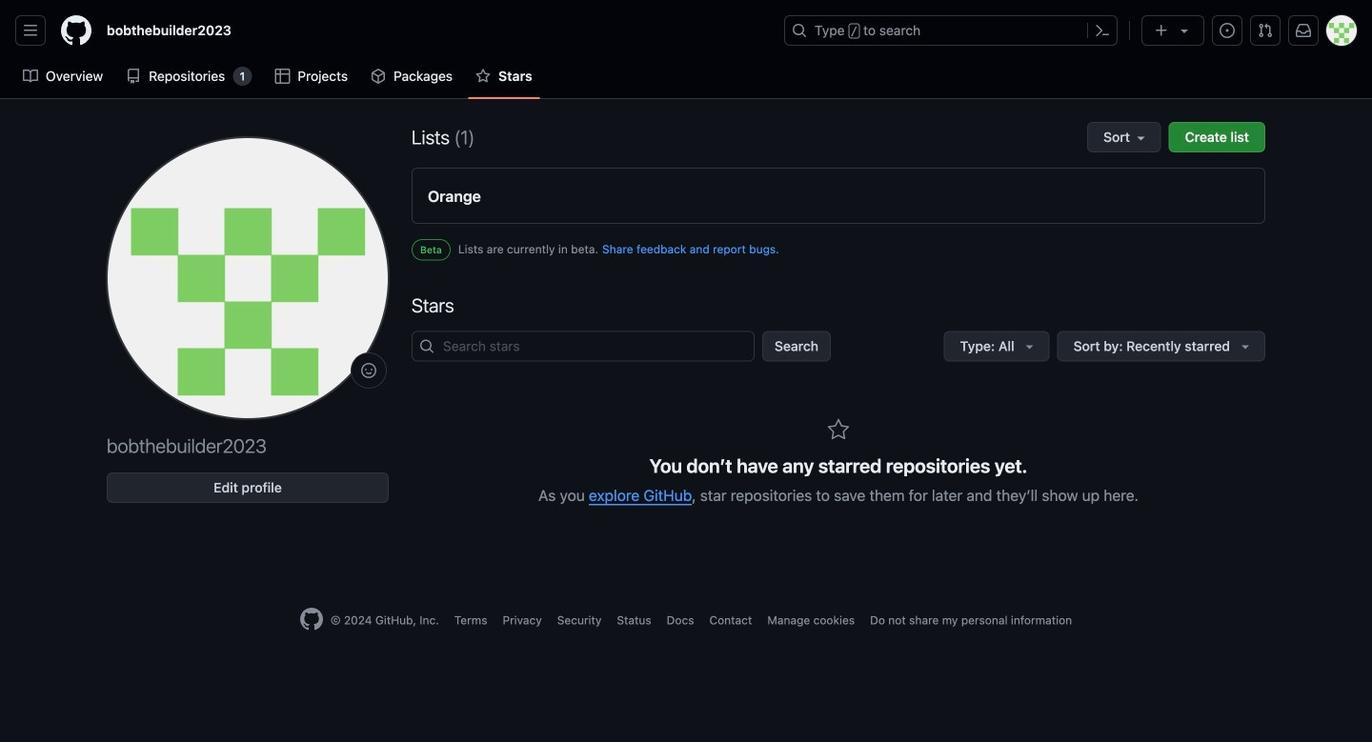 Task type: vqa. For each thing, say whether or not it's contained in the screenshot.
repo icon on the left top of the page
yes



Task type: describe. For each thing, give the bounding box(es) containing it.
book image
[[23, 69, 38, 84]]

star image
[[827, 419, 850, 442]]

smiley image
[[361, 363, 376, 378]]

triangle down image
[[1238, 339, 1253, 354]]

0 horizontal spatial triangle down image
[[1022, 339, 1037, 354]]

git pull request image
[[1258, 23, 1273, 38]]

homepage image
[[61, 15, 91, 46]]

0 vertical spatial triangle down image
[[1177, 23, 1192, 38]]

issue opened image
[[1220, 23, 1235, 38]]

feature release label: beta element
[[412, 239, 451, 261]]

Search stars search field
[[412, 331, 755, 362]]

change your avatar image
[[107, 137, 389, 419]]

table image
[[275, 69, 290, 84]]



Task type: locate. For each thing, give the bounding box(es) containing it.
homepage image
[[300, 608, 323, 631]]

triangle down image
[[1177, 23, 1192, 38], [1022, 339, 1037, 354]]

command palette image
[[1095, 23, 1110, 38]]

repo image
[[126, 69, 141, 84]]

star image
[[476, 69, 491, 84]]

notifications image
[[1296, 23, 1311, 38]]

1 vertical spatial triangle down image
[[1022, 339, 1037, 354]]

plus image
[[1154, 23, 1169, 38]]

1 horizontal spatial triangle down image
[[1177, 23, 1192, 38]]

search image
[[419, 339, 434, 354]]

package image
[[371, 69, 386, 84]]



